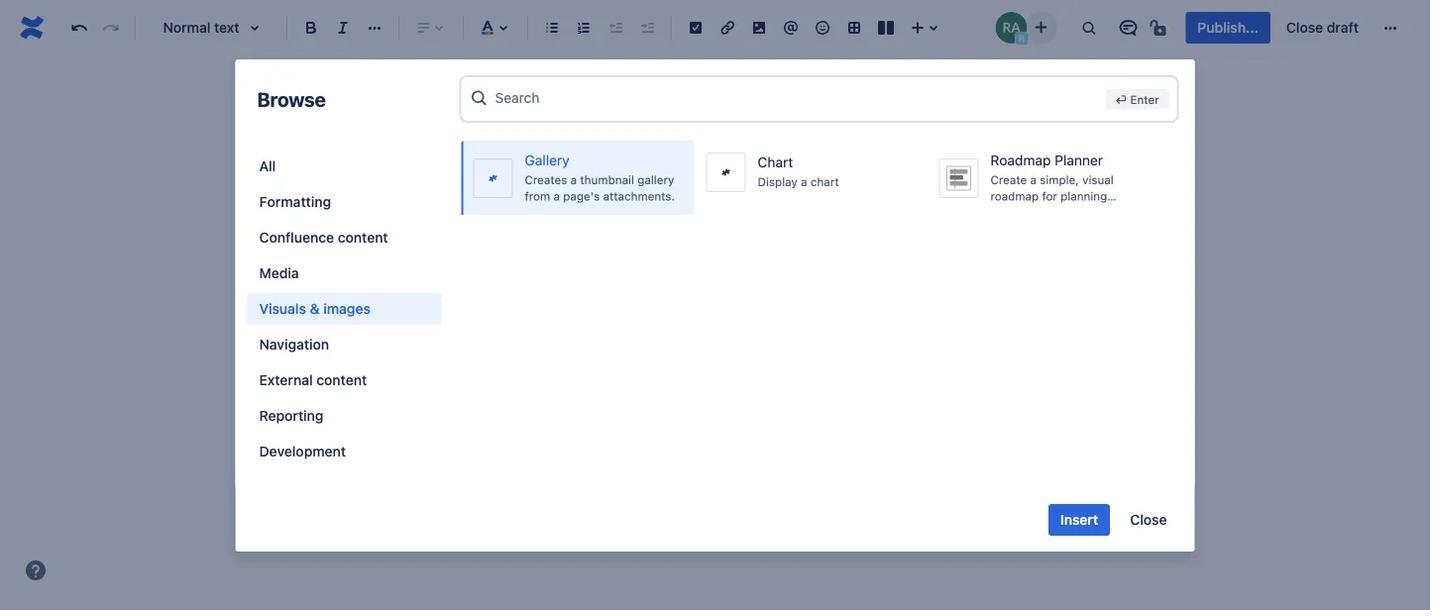 Task type: vqa. For each thing, say whether or not it's contained in the screenshot.
ATTACHMENTS.
yes



Task type: locate. For each thing, give the bounding box(es) containing it.
⏎ enter
[[1116, 92, 1160, 106]]

0 vertical spatial close
[[1287, 19, 1324, 36]]

external content
[[259, 372, 367, 389]]

italic ⌘i image
[[331, 16, 355, 40]]

ruby
[[362, 89, 395, 105]]

confluence content button
[[247, 222, 442, 254]]

chart
[[758, 154, 794, 171]]

formatting
[[259, 194, 331, 210]]

blog link
[[484, 85, 512, 109]]

close inside browse dialog
[[1131, 512, 1168, 528]]

1 vertical spatial close
[[1131, 512, 1168, 528]]

close for close
[[1131, 512, 1168, 528]]

for
[[1043, 189, 1058, 203]]

page's
[[563, 189, 600, 203]]

enter
[[1131, 92, 1160, 106]]

gallery
[[525, 152, 570, 169]]

visuals & images
[[259, 301, 371, 317]]

content
[[338, 230, 388, 246], [317, 372, 367, 389]]

publish...
[[1198, 19, 1259, 36]]

software
[[1042, 206, 1090, 219]]

close
[[1287, 19, 1324, 36], [1131, 512, 1168, 528]]

search field
[[495, 80, 1098, 115]]

a down roadmap
[[1031, 173, 1037, 187]]

content down navigation button
[[317, 372, 367, 389]]

content inside the external content button
[[317, 372, 367, 389]]

outdent ⇧tab image
[[604, 16, 628, 40]]

navigation button
[[247, 329, 442, 361]]

link image
[[716, 16, 740, 40]]

thumbnail
[[580, 173, 635, 187]]

content down formatting button
[[338, 230, 388, 246]]

gallery
[[638, 173, 675, 187]]

confluence
[[259, 230, 334, 246]]

visuals & images button
[[247, 293, 442, 325]]

all button
[[247, 151, 442, 182]]

display
[[758, 175, 798, 189]]

browse
[[257, 87, 326, 111]]

1 horizontal spatial close
[[1287, 19, 1324, 36]]

content inside confluence content button
[[338, 230, 388, 246]]

0 horizontal spatial close
[[1131, 512, 1168, 528]]

formatting button
[[247, 186, 442, 218]]

insert button
[[1049, 505, 1111, 536]]

gallery creates a thumbnail gallery from a page's attachments.
[[525, 152, 675, 203]]

projects,
[[991, 206, 1039, 219]]

close left the draft
[[1287, 19, 1324, 36]]

&
[[310, 301, 320, 317]]

releases
[[1093, 206, 1139, 219]]

a
[[571, 173, 577, 187], [1031, 173, 1037, 187], [801, 175, 808, 189], [554, 189, 560, 203]]

⏎
[[1116, 92, 1128, 106]]

roadmap planner create a simple, visual roadmap for planning projects, software releases and more.
[[991, 152, 1139, 236]]

excerpt
[[363, 243, 418, 262]]

close draft button
[[1275, 12, 1371, 44]]

chart display a chart
[[758, 154, 839, 189]]

a inside roadmap planner create a simple, visual roadmap for planning projects, software releases and more.
[[1031, 173, 1037, 187]]

1 vertical spatial content
[[317, 372, 367, 389]]

a left 'chart'
[[801, 175, 808, 189]]

close right insert
[[1131, 512, 1168, 528]]

ruby anderson link
[[362, 85, 460, 109]]

a up page's
[[571, 173, 577, 187]]

media button
[[247, 258, 442, 290]]

insert
[[1061, 512, 1099, 528]]

chart
[[811, 175, 839, 189]]

0 vertical spatial content
[[338, 230, 388, 246]]

content for external content
[[317, 372, 367, 389]]

development
[[259, 444, 346, 460]]



Task type: describe. For each thing, give the bounding box(es) containing it.
add image, video, or file image
[[748, 16, 771, 40]]

navigation
[[259, 337, 329, 353]]

publish... button
[[1186, 12, 1271, 44]]

redo ⌘⇧z image
[[99, 16, 123, 40]]

confluence content
[[259, 230, 388, 246]]

simple,
[[1040, 173, 1080, 187]]

create
[[991, 173, 1027, 187]]

development button
[[247, 436, 442, 468]]

blog
[[484, 89, 512, 105]]

more.
[[1015, 222, 1046, 236]]

advanced search image
[[469, 88, 489, 108]]

draft
[[1327, 19, 1359, 36]]

anderson
[[399, 89, 460, 105]]

action item image
[[684, 16, 708, 40]]

ruby anderson image
[[996, 12, 1028, 44]]

close draft
[[1287, 19, 1359, 36]]

no restrictions image
[[1149, 16, 1172, 40]]

confluence image
[[16, 12, 48, 44]]

browse dialog
[[235, 59, 1195, 552]]

images
[[323, 301, 371, 317]]

excerpt image
[[340, 241, 363, 265]]

close button
[[1119, 505, 1179, 536]]

reporting
[[259, 408, 324, 424]]

table image
[[843, 16, 867, 40]]

roadmap
[[991, 189, 1039, 203]]

confluence image
[[16, 12, 48, 44]]

visuals
[[259, 301, 306, 317]]

a inside the chart display a chart
[[801, 175, 808, 189]]

undo ⌘z image
[[67, 16, 91, 40]]

from
[[525, 189, 550, 203]]

planner
[[1055, 152, 1104, 169]]

attachments.
[[603, 189, 675, 203]]

a right from
[[554, 189, 560, 203]]

Main content area, start typing to enter text. text field
[[323, 224, 1100, 335]]

bullet list ⌘⇧8 image
[[540, 16, 564, 40]]

media
[[259, 265, 299, 282]]

visual
[[1083, 173, 1114, 187]]

planning
[[1061, 189, 1108, 203]]

creates
[[525, 173, 567, 187]]

content for confluence content
[[338, 230, 388, 246]]

Blog post title text field
[[335, 155, 1088, 187]]

external content button
[[247, 365, 442, 397]]

and
[[991, 222, 1011, 236]]

emoji image
[[811, 16, 835, 40]]

all
[[259, 158, 276, 175]]

mention image
[[779, 16, 803, 40]]

reporting button
[[247, 401, 442, 432]]

ruby anderson
[[362, 89, 460, 105]]

layouts image
[[875, 16, 898, 40]]

numbered list ⌘⇧7 image
[[572, 16, 596, 40]]

indent tab image
[[636, 16, 659, 40]]

close for close draft
[[1287, 19, 1324, 36]]

roadmap
[[991, 152, 1051, 169]]

bold ⌘b image
[[299, 16, 323, 40]]

external
[[259, 372, 313, 389]]



